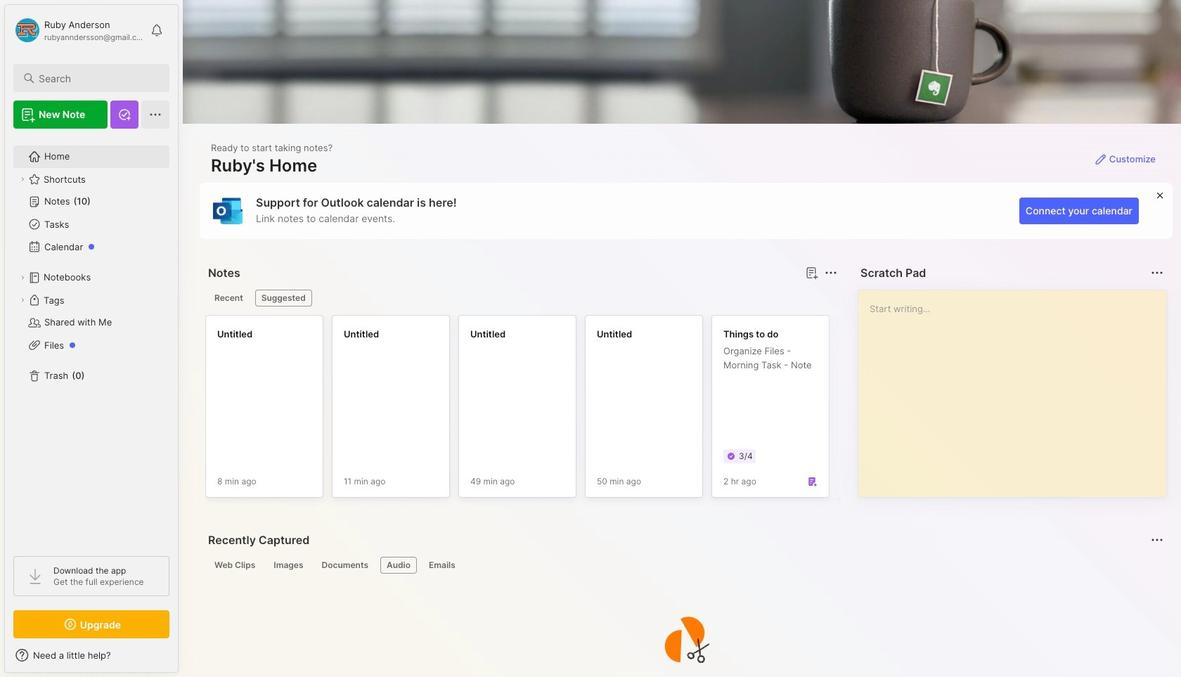 Task type: vqa. For each thing, say whether or not it's contained in the screenshot.
first thumbnail
no



Task type: locate. For each thing, give the bounding box(es) containing it.
1 vertical spatial tab list
[[208, 557, 1161, 574]]

more actions image
[[823, 264, 839, 281]]

tree inside main element
[[5, 137, 178, 543]]

More actions field
[[821, 263, 841, 283]]

0 vertical spatial tab list
[[208, 290, 835, 307]]

tab
[[208, 290, 249, 307], [255, 290, 312, 307], [208, 557, 262, 574], [267, 557, 310, 574], [315, 557, 375, 574], [380, 557, 417, 574], [423, 557, 462, 574]]

expand tags image
[[18, 296, 27, 304]]

2 tab list from the top
[[208, 557, 1161, 574]]

tab list
[[208, 290, 835, 307], [208, 557, 1161, 574]]

click to collapse image
[[178, 651, 188, 668]]

expand notebooks image
[[18, 273, 27, 282]]

main element
[[0, 0, 183, 677]]

row group
[[205, 315, 1181, 506]]

Start writing… text field
[[870, 290, 1166, 486]]

1 tab list from the top
[[208, 290, 835, 307]]

tree
[[5, 137, 178, 543]]

WHAT'S NEW field
[[5, 644, 178, 667]]

None search field
[[39, 70, 157, 86]]

none search field inside main element
[[39, 70, 157, 86]]



Task type: describe. For each thing, give the bounding box(es) containing it.
Account field
[[13, 16, 143, 44]]

Search text field
[[39, 72, 157, 85]]



